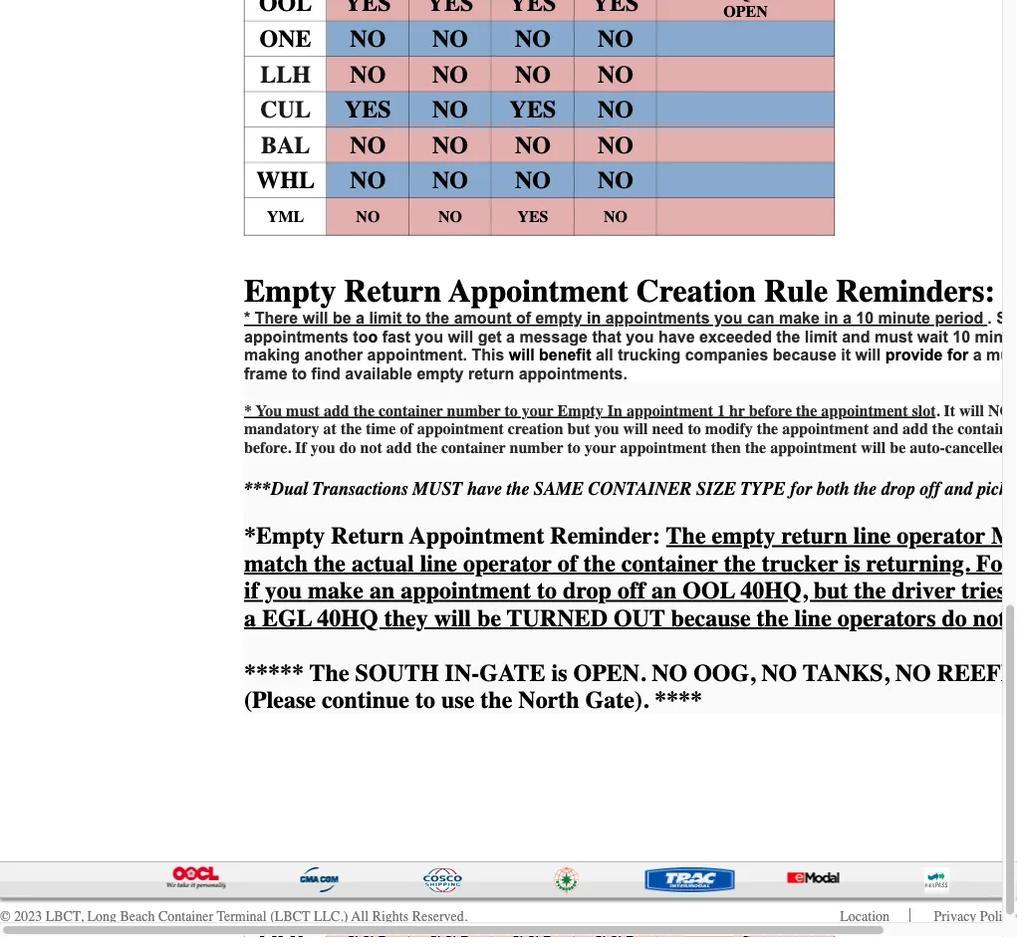 Task type: vqa. For each thing, say whether or not it's contained in the screenshot.


Task type: locate. For each thing, give the bounding box(es) containing it.
yes for ​no
[[518, 208, 549, 226]]

1 * from the top
[[244, 310, 250, 328]]

hr
[[730, 402, 745, 420]]

1 vertical spatial for
[[790, 480, 812, 500]]

the down make
[[777, 328, 801, 346]]

appointment down must
[[410, 523, 545, 550]]

1 horizontal spatial the
[[667, 523, 706, 550]]

there
[[255, 310, 298, 328]]

1
[[718, 402, 726, 420]]

for for provide
[[948, 347, 969, 364]]

*****
[[244, 660, 304, 687]]

drop
[[882, 480, 915, 500]]

* for * you must add the container number to your empty in appointment 1 hr before the appointment slot
[[244, 402, 252, 420]]

0 horizontal spatial .
[[640, 660, 646, 687]]

in
[[587, 310, 601, 328], [825, 310, 839, 328]]

​no
[[598, 61, 634, 88], [433, 96, 469, 123], [598, 96, 634, 123], [350, 167, 386, 194], [433, 167, 469, 194], [515, 167, 551, 194], [598, 167, 634, 194], [356, 208, 380, 226], [439, 208, 463, 226], [604, 208, 628, 226]]

0 vertical spatial limit
[[369, 310, 402, 328]]

10 down period
[[953, 328, 971, 346]]

beach
[[120, 909, 155, 925]]

pick
[[977, 480, 1008, 500]]

bal
[[261, 131, 310, 159]]

1 horizontal spatial limit
[[805, 328, 838, 346]]

*empty
[[244, 523, 325, 550]]

* for * there will be a limit to the amount of empty in appointments you can make in a 10 minute period
[[244, 310, 250, 328]]

return up fast
[[344, 273, 442, 310]]

0 vertical spatial must
[[875, 328, 913, 346]]

***** the south in-gate is open .
[[244, 660, 646, 687]]

*empty return appointment reminder:
[[244, 523, 667, 550]]

0 horizontal spatial to
[[406, 310, 421, 328]]

in right make
[[825, 310, 839, 328]]

will inside .  it will not
[[960, 402, 985, 420]]

the left the amount
[[426, 310, 450, 328]]

appointment
[[627, 402, 714, 420], [822, 402, 909, 420]]

you
[[256, 402, 282, 420]]

1 vertical spatial to
[[505, 402, 518, 420]]

long
[[87, 909, 117, 925]]

you right fast
[[415, 328, 444, 346]]

return down transactions
[[331, 523, 404, 550]]

and
[[842, 328, 871, 346], [945, 480, 973, 500]]

​whl
[[256, 167, 315, 194]]

open inside *ool 40 rq/rf types open
[[724, 3, 768, 21]]

a inside a muc
[[974, 347, 982, 364]]

1 vertical spatial limit
[[805, 328, 838, 346]]

return
[[344, 273, 442, 310], [331, 523, 404, 550]]

0 horizontal spatial appointment
[[627, 402, 714, 420]]

1 horizontal spatial open
[[724, 3, 768, 21]]

before
[[749, 402, 792, 420]]

amount
[[454, 310, 512, 328]]

0 vertical spatial empty
[[244, 273, 336, 310]]

u
[[1013, 480, 1018, 500]]

0 horizontal spatial empty
[[536, 310, 583, 328]]

1 horizontal spatial you
[[626, 328, 654, 346]]

1 vertical spatial empty
[[712, 523, 776, 550]]

0 vertical spatial have
[[659, 328, 695, 346]]

limit
[[369, 310, 402, 328], [805, 328, 838, 346]]

wait
[[918, 328, 949, 346]]

and right off
[[945, 480, 973, 500]]

the down siz​​e
[[667, 523, 706, 550]]

* you must add the container number to your empty in appointment 1 hr before the appointment slot
[[244, 402, 936, 420]]

muc
[[987, 347, 1018, 364]]

empty left in
[[558, 402, 604, 420]]

o
[[368, 328, 378, 346]]

2023
[[14, 909, 42, 925]]

10 left "minute"
[[857, 310, 874, 328]]

appointment
[[449, 273, 629, 310], [410, 523, 545, 550]]

. inside .  it will not
[[936, 402, 940, 420]]

siz​​e
[[697, 480, 737, 500]]

and up the it
[[842, 328, 871, 346]]

1 vertical spatial open
[[574, 660, 640, 687]]

appointment left 1
[[627, 402, 714, 420]]

limit up because
[[805, 328, 838, 346]]

empty
[[536, 310, 583, 328], [712, 523, 776, 550]]

container
[[158, 909, 213, 925]]

0 horizontal spatial for
[[790, 480, 812, 500]]

it
[[944, 402, 956, 420]]

so
[[997, 310, 1017, 328]]

0 horizontal spatial must
[[286, 402, 320, 420]]

* there will be a limit to the amount of empty in appointments you can make in a 10 minute period
[[244, 310, 984, 328]]

1 appointment from the left
[[627, 402, 714, 420]]

1 horizontal spatial and
[[945, 480, 973, 500]]

2 in from the left
[[825, 310, 839, 328]]

.  it will not
[[244, 402, 1018, 457]]

will for * there will be a limit to the amount of empty in appointments you can make in a 10 minute period
[[303, 310, 328, 328]]

number
[[447, 402, 501, 420]]

the
[[426, 310, 450, 328], [777, 328, 801, 346], [354, 402, 375, 420], [796, 402, 818, 420], [507, 480, 530, 500], [854, 480, 877, 500]]

1 vertical spatial must
[[286, 402, 320, 420]]

* left the you
[[244, 402, 252, 420]]

1 horizontal spatial in
[[825, 310, 839, 328]]

location
[[841, 909, 890, 925]]

the right *****
[[310, 660, 349, 687]]

empty down ​yml
[[244, 273, 336, 310]]

0 vertical spatial return
[[344, 273, 442, 310]]

* left there
[[244, 310, 250, 328]]

your
[[522, 402, 554, 420]]

1 horizontal spatial empty
[[712, 523, 776, 550]]

the inside the empty return line operator mu
[[667, 523, 706, 550]]

1 horizontal spatial for
[[948, 347, 969, 364]]

. left oog,
[[640, 660, 646, 687]]

reserved.
[[412, 909, 468, 925]]

yes
[[345, 96, 391, 123], [510, 96, 556, 123], [518, 208, 549, 226]]

the right before
[[796, 402, 818, 420]]

in up that
[[587, 310, 601, 328]]

0 horizontal spatial have
[[467, 480, 502, 500]]

. left it
[[936, 402, 940, 420]]

of
[[516, 310, 531, 328]]

return
[[782, 523, 848, 550]]

must left add
[[286, 402, 320, 420]]

have inside fast you will get a message that you have exceeded the limit and must wait 10 minut
[[659, 328, 695, 346]]

you
[[715, 310, 743, 328], [415, 328, 444, 346], [626, 328, 654, 346]]

for left "both"
[[790, 480, 812, 500]]

appointment up message
[[449, 273, 629, 310]]

. for so
[[988, 310, 993, 328]]

© 2023 lbct, long beach container terminal (lbct llc.) all rights reserved.
[[0, 909, 468, 925]]

empty down type
[[712, 523, 776, 550]]

0 vertical spatial appointment
[[449, 273, 629, 310]]

1 vertical spatial 10
[[953, 328, 971, 346]]

0 vertical spatial the
[[667, 523, 706, 550]]

be
[[333, 310, 351, 328]]

*ool 40 rq/rf types open
[[661, 0, 831, 21]]

have right must
[[467, 480, 502, 500]]

. inside .  so
[[988, 310, 993, 328]]

1 horizontal spatial appointment
[[822, 402, 909, 420]]

1 horizontal spatial have
[[659, 328, 695, 346]]

to left your
[[505, 402, 518, 420]]

will
[[303, 310, 328, 328], [448, 328, 474, 346], [509, 347, 535, 364], [856, 347, 881, 364], [960, 402, 985, 420]]

1 horizontal spatial must
[[875, 328, 913, 346]]

to up fast
[[406, 310, 421, 328]]

a muc
[[244, 347, 1018, 383]]

0 horizontal spatial empty
[[244, 273, 336, 310]]

must inside fast you will get a message that you have exceeded the limit and must wait 10 minut
[[875, 328, 913, 346]]

0 vertical spatial *
[[244, 310, 250, 328]]

empty up message
[[536, 310, 583, 328]]

1 horizontal spatial empty
[[558, 402, 604, 420]]

0 horizontal spatial 10
[[857, 310, 874, 328]]

you up trucking
[[626, 328, 654, 346]]

to
[[406, 310, 421, 328], [505, 402, 518, 420]]

limit up fast
[[369, 310, 402, 328]]

for
[[948, 347, 969, 364], [790, 480, 812, 500]]

minut
[[975, 328, 1018, 346]]

0 vertical spatial for
[[948, 347, 969, 364]]

. left so
[[988, 310, 993, 328]]

0 horizontal spatial open
[[574, 660, 640, 687]]

0 vertical spatial and
[[842, 328, 871, 346]]

appointment down the it
[[822, 402, 909, 420]]

must down "minute"
[[875, 328, 913, 346]]

1 vertical spatial appointment
[[410, 523, 545, 550]]

a left muc
[[974, 347, 982, 364]]

1 vertical spatial return
[[331, 523, 404, 550]]

transactions
[[312, 480, 409, 500]]

0 horizontal spatial in
[[587, 310, 601, 328]]

1 vertical spatial *
[[244, 402, 252, 420]]

no
[[350, 25, 386, 53], [433, 25, 469, 53], [515, 25, 551, 53], [598, 25, 634, 53], [350, 61, 386, 88], [433, 61, 469, 88], [515, 61, 551, 88], [350, 131, 386, 159], [433, 131, 469, 159], [515, 131, 551, 159], [652, 660, 688, 687], [762, 660, 798, 687], [896, 660, 932, 687]]

0 vertical spatial .
[[988, 310, 993, 328]]

open
[[724, 3, 768, 21], [574, 660, 640, 687]]

have down appointments
[[659, 328, 695, 346]]

gate
[[480, 660, 546, 687]]

0 horizontal spatial the
[[310, 660, 349, 687]]

open right 40
[[724, 3, 768, 21]]

period
[[935, 310, 984, 328]]

privacy policy
[[935, 909, 1016, 925]]

creation
[[637, 273, 757, 310]]

return for *empty
[[331, 523, 404, 550]]

0 horizontal spatial and
[[842, 328, 871, 346]]

you up exceeded
[[715, 310, 743, 328]]

a up the it
[[843, 310, 852, 328]]

must
[[875, 328, 913, 346], [286, 402, 320, 420]]

will down the amount
[[448, 328, 474, 346]]

2 horizontal spatial .
[[988, 310, 993, 328]]

a right get
[[506, 328, 515, 346]]

will left be on the left top of the page
[[303, 310, 328, 328]]

can
[[747, 310, 775, 328]]

will right it
[[960, 402, 985, 420]]

will for fast you will get a message that you have exceeded the limit and must wait 10 minut
[[448, 328, 474, 346]]

open right is
[[574, 660, 640, 687]]

2 horizontal spatial you
[[715, 310, 743, 328]]

2 * from the top
[[244, 402, 252, 420]]

. for it
[[936, 402, 940, 420]]

for down wait
[[948, 347, 969, 364]]

0 vertical spatial 10
[[857, 310, 874, 328]]

empty
[[244, 273, 336, 310], [558, 402, 604, 420]]

0 vertical spatial open
[[724, 3, 768, 21]]

all
[[596, 347, 614, 364]]

no oog, no tanks, no reefer
[[244, 660, 1018, 715]]

minute
[[879, 310, 931, 328]]

1 horizontal spatial .
[[936, 402, 940, 420]]

1 vertical spatial .
[[936, 402, 940, 420]]

will inside fast you will get a message that you have exceeded the limit and must wait 10 minut
[[448, 328, 474, 346]]

limit inside fast you will get a message that you have exceeded the limit and must wait 10 minut
[[805, 328, 838, 346]]

1 horizontal spatial 10
[[953, 328, 971, 346]]

appointment for reminder:
[[410, 523, 545, 550]]



Task type: describe. For each thing, give the bounding box(es) containing it.
yes for yes
[[510, 96, 556, 123]]

provide
[[886, 347, 943, 364]]

container
[[588, 480, 692, 500]]

fast you will get a message that you have exceeded the limit and must wait 10 minut
[[244, 328, 1018, 364]]

message
[[520, 328, 588, 346]]

the left same
[[507, 480, 530, 500]]

appointment for creation
[[449, 273, 629, 310]]

1 in from the left
[[587, 310, 601, 328]]

empty return appointment creation rule reminders:
[[244, 273, 996, 310]]

40
[[707, 0, 723, 3]]

reminders:
[[836, 273, 996, 310]]

1 vertical spatial and
[[945, 480, 973, 500]]

***dual transactions must have the same container siz​​e type for both the drop off and pick u
[[244, 480, 1018, 500]]

location link
[[841, 909, 890, 925]]

return for empty
[[344, 273, 442, 310]]

not
[[989, 402, 1018, 420]]

both
[[817, 480, 850, 500]]

type
[[741, 480, 786, 500]]

make
[[779, 310, 820, 328]]

0 vertical spatial empty
[[536, 310, 583, 328]]

one
[[260, 25, 312, 53]]

2 vertical spatial .
[[640, 660, 646, 687]]

benefit
[[539, 347, 592, 364]]

types
[[780, 0, 831, 3]]

reefer
[[938, 660, 1018, 687]]

empty inside the empty return line operator mu
[[712, 523, 776, 550]]

for for type
[[790, 480, 812, 500]]

​​no
[[598, 131, 634, 159]]

rq/rf
[[727, 0, 777, 3]]

a right be on the left top of the page
[[356, 310, 365, 328]]

fast
[[382, 328, 411, 346]]

off
[[920, 480, 941, 500]]

0 vertical spatial to
[[406, 310, 421, 328]]

tanks,
[[803, 660, 890, 687]]

trucking
[[618, 347, 681, 364]]

privacy policy link
[[935, 909, 1016, 925]]

***dual
[[244, 480, 308, 500]]

the right add
[[354, 402, 375, 420]]

mu
[[992, 523, 1018, 550]]

same
[[534, 480, 584, 500]]

it
[[841, 347, 851, 364]]

0 horizontal spatial you
[[415, 328, 444, 346]]

appointments
[[606, 310, 710, 328]]

will right the it
[[856, 347, 881, 364]]

terminal
[[217, 909, 267, 925]]

exceeded
[[700, 328, 772, 346]]

1 horizontal spatial to
[[505, 402, 518, 420]]

in-
[[445, 660, 480, 687]]

llh
[[260, 61, 311, 88]]

the empty return line operator mu
[[244, 523, 1018, 632]]

rights
[[372, 909, 409, 925]]

will benefit all trucking companies because it will provide for
[[509, 347, 974, 364]]

slot
[[913, 402, 936, 420]]

(lbct
[[270, 909, 311, 925]]

the inside fast you will get a message that you have exceeded the limit and must wait 10 minut
[[777, 328, 801, 346]]

.  so 
[[244, 310, 1018, 346]]

2 appointment from the left
[[822, 402, 909, 420]]

operator
[[897, 523, 986, 550]]

10 inside fast you will get a message that you have exceeded the limit and must wait 10 minut
[[953, 328, 971, 346]]

©
[[0, 909, 11, 925]]

the right "both"
[[854, 480, 877, 500]]

1 vertical spatial have
[[467, 480, 502, 500]]

will for .  it will not
[[960, 402, 985, 420]]

get
[[478, 328, 502, 346]]

will down message
[[509, 347, 535, 364]]

and inside fast you will get a message that you have exceeded the limit and must wait 10 minut
[[842, 328, 871, 346]]

reminder:
[[551, 523, 661, 550]]

llc.)
[[314, 909, 348, 925]]

because
[[773, 347, 837, 364]]

rule
[[765, 273, 828, 310]]

south
[[355, 660, 439, 687]]

0 horizontal spatial limit
[[369, 310, 402, 328]]

oog,
[[694, 660, 756, 687]]

1 vertical spatial empty
[[558, 402, 604, 420]]

1 vertical spatial the
[[310, 660, 349, 687]]

*ool
[[661, 0, 704, 3]]

companies
[[685, 347, 769, 364]]

in
[[608, 402, 623, 420]]

a inside fast you will get a message that you have exceeded the limit and must wait 10 minut
[[506, 328, 515, 346]]

that
[[592, 328, 622, 346]]

all
[[351, 909, 369, 925]]

privacy
[[935, 909, 977, 925]]

policy
[[981, 909, 1016, 925]]

​yml
[[267, 208, 304, 226]]

lbct,
[[45, 909, 84, 925]]

add
[[324, 402, 350, 420]]

container
[[379, 402, 443, 420]]

cul
[[260, 96, 311, 123]]

must
[[413, 480, 463, 500]]



